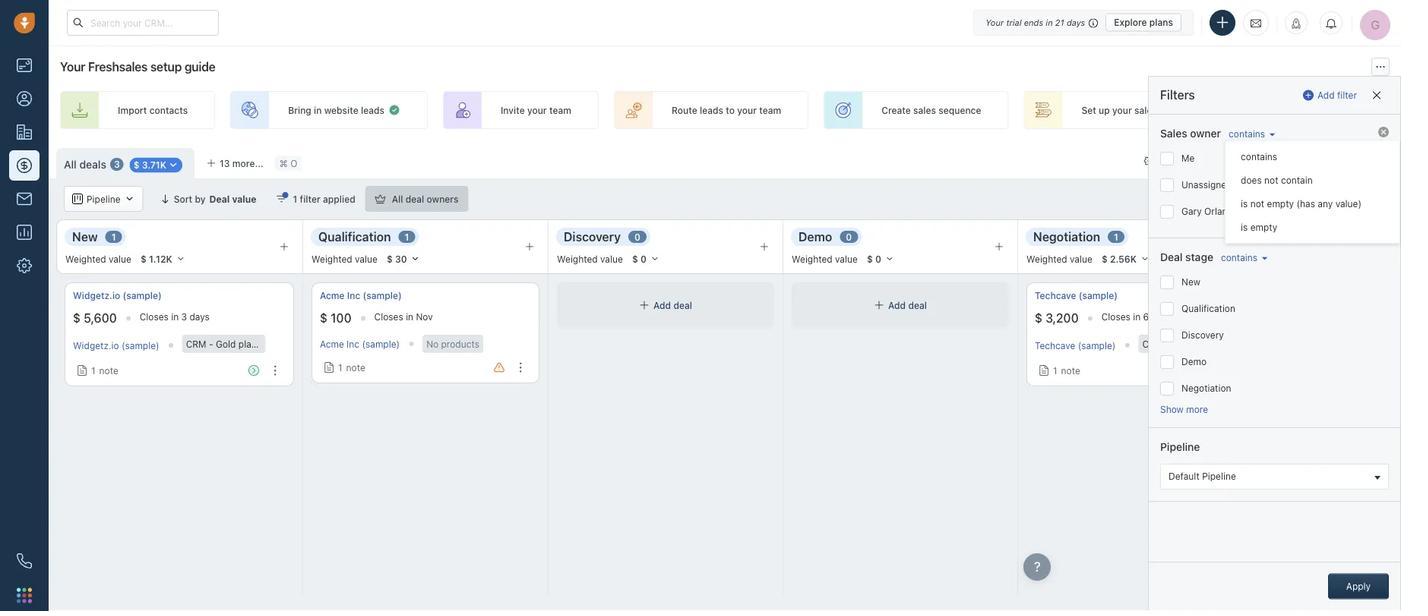Task type: locate. For each thing, give the bounding box(es) containing it.
30
[[395, 254, 407, 265]]

set up your sales pipeline link
[[1024, 91, 1222, 129]]

deal right the 'by'
[[209, 194, 230, 204]]

value for new
[[109, 254, 131, 264]]

2 vertical spatial pipeline
[[1203, 472, 1236, 482]]

3 weighted value from the left
[[557, 254, 623, 264]]

techcave (sample)
[[1035, 291, 1118, 301], [1035, 341, 1116, 351]]

contains button
[[1218, 251, 1268, 264]]

4 weighted from the left
[[792, 254, 833, 264]]

1 vertical spatial acme inc (sample) link
[[320, 339, 400, 350]]

1 $ 0 from the left
[[632, 254, 647, 265]]

0 horizontal spatial $ 0 button
[[625, 251, 667, 268]]

techcave (sample) link down 3,200
[[1035, 341, 1116, 351]]

closes for $ 5,600
[[140, 312, 169, 323]]

13 more... button
[[198, 153, 272, 174]]

add deal for demo
[[889, 300, 927, 311]]

1 note down 100 at the left of page
[[338, 363, 365, 373]]

closes for $ 3,200
[[1102, 312, 1131, 323]]

13 more...
[[220, 158, 264, 169]]

me
[[1182, 153, 1195, 164]]

0 vertical spatial 3
[[114, 159, 120, 170]]

3 your from the left
[[1113, 105, 1132, 115]]

0 vertical spatial techcave (sample) link
[[1035, 290, 1118, 303]]

1 horizontal spatial your
[[986, 17, 1004, 27]]

1 horizontal spatial add deal
[[889, 300, 927, 311]]

filter
[[1338, 90, 1358, 101], [300, 194, 321, 204]]

widgetz.io (sample)
[[73, 291, 162, 301], [73, 341, 159, 351]]

your left freshsales on the left top of page
[[60, 60, 85, 74]]

gary orlando
[[1182, 206, 1239, 217]]

add filter link
[[1304, 83, 1358, 108]]

0 horizontal spatial new
[[72, 230, 98, 244]]

your right "up"
[[1113, 105, 1132, 115]]

inc down 100 at the left of page
[[347, 339, 360, 350]]

1 vertical spatial filter
[[300, 194, 321, 204]]

0 vertical spatial inc
[[347, 291, 360, 301]]

add deal
[[1295, 105, 1334, 115], [654, 300, 692, 311], [889, 300, 927, 311]]

2 weighted value from the left
[[312, 254, 378, 264]]

0 horizontal spatial filter
[[300, 194, 321, 204]]

team
[[549, 105, 572, 115], [759, 105, 782, 115]]

1 horizontal spatial team
[[759, 105, 782, 115]]

in left 21
[[1046, 17, 1053, 27]]

acme inc (sample) up 100 at the left of page
[[320, 291, 402, 301]]

send email image
[[1251, 17, 1262, 29]]

note down 3,200
[[1062, 366, 1081, 376]]

0 vertical spatial deal
[[209, 194, 230, 204]]

in for $ 100
[[406, 312, 414, 323]]

in down '$ 1.12k' button
[[171, 312, 179, 323]]

2 techcave (sample) link from the top
[[1035, 341, 1116, 351]]

(sample) down $ 2.56k
[[1079, 291, 1118, 301]]

1 techcave (sample) link from the top
[[1035, 290, 1118, 303]]

negotiation up more
[[1182, 383, 1232, 394]]

all deals 3
[[64, 158, 120, 171]]

acme up $ 100
[[320, 291, 345, 301]]

1 widgetz.io (sample) link from the top
[[73, 290, 162, 303]]

negotiation up $ 2.56k button
[[1034, 230, 1101, 244]]

widgetz.io up $ 5,600
[[73, 291, 120, 301]]

import for import deals
[[1231, 156, 1260, 166]]

contains inside contains dropdown button
[[1229, 128, 1266, 139]]

weighted value for demo
[[792, 254, 858, 264]]

bring in website leads link
[[230, 91, 428, 129]]

1 inside button
[[293, 194, 297, 204]]

1
[[293, 194, 297, 204], [111, 232, 116, 242], [405, 232, 409, 242], [1114, 232, 1119, 242], [338, 363, 342, 373], [91, 366, 95, 376], [1053, 366, 1058, 376]]

team right invite
[[549, 105, 572, 115]]

1 vertical spatial techcave
[[1035, 341, 1076, 351]]

all up "pipeline" dropdown button
[[64, 158, 77, 171]]

0 vertical spatial techcave (sample)
[[1035, 291, 1118, 301]]

value for discovery
[[601, 254, 623, 264]]

default
[[1169, 472, 1200, 482]]

1 horizontal spatial $ 0 button
[[860, 251, 901, 268]]

import for import contacts
[[118, 105, 147, 115]]

1 vertical spatial all
[[392, 194, 403, 204]]

2 horizontal spatial 1 note
[[1053, 366, 1081, 376]]

0 vertical spatial discovery
[[564, 230, 621, 244]]

Search your CRM... text field
[[67, 10, 219, 36]]

contains inside contains button
[[1221, 252, 1258, 263]]

1 vertical spatial import
[[1231, 156, 1260, 166]]

products
[[441, 339, 480, 350]]

all deals link
[[64, 157, 106, 172]]

techcave down $ 3,200
[[1035, 341, 1076, 351]]

discovery
[[564, 230, 621, 244], [1182, 330, 1224, 341]]

0 horizontal spatial 3
[[114, 159, 120, 170]]

closes left nov
[[374, 312, 403, 323]]

2 widgetz.io from the top
[[73, 341, 119, 351]]

sales left the pipeline
[[1135, 105, 1158, 115]]

0 horizontal spatial deals
[[79, 158, 106, 171]]

note down 100 at the left of page
[[346, 363, 365, 373]]

1 vertical spatial acme
[[320, 339, 344, 350]]

1 note
[[338, 363, 365, 373], [91, 366, 118, 376], [1053, 366, 1081, 376]]

widgetz.io (sample) up 5,600
[[73, 291, 162, 301]]

$ 30 button
[[380, 251, 427, 268]]

2 is from the top
[[1241, 222, 1248, 233]]

container_wx8msf4aqz5i3rn1 image inside "pipeline" dropdown button
[[72, 194, 83, 204]]

1 vertical spatial acme inc (sample)
[[320, 339, 400, 350]]

0 vertical spatial not
[[1265, 175, 1279, 186]]

weighted value for new
[[65, 254, 131, 264]]

sales owner
[[1161, 127, 1222, 140]]

container_wx8msf4aqz5i3rn1 image for pipeline
[[72, 194, 83, 204]]

deals up "does not contain"
[[1263, 156, 1286, 166]]

all left "owners"
[[392, 194, 403, 204]]

0 horizontal spatial leads
[[361, 105, 385, 115]]

closes in 3 days
[[140, 312, 210, 323]]

4 weighted value from the left
[[792, 254, 858, 264]]

container_wx8msf4aqz5i3rn1 image
[[1144, 156, 1155, 166], [72, 194, 83, 204], [276, 194, 287, 204], [375, 194, 386, 204], [639, 300, 650, 311], [1039, 366, 1050, 376]]

1 horizontal spatial 1 note
[[338, 363, 365, 373]]

qualification down stage
[[1182, 304, 1236, 314]]

explore plans link
[[1106, 13, 1182, 32]]

1 down $ 3,200
[[1053, 366, 1058, 376]]

0 horizontal spatial team
[[549, 105, 572, 115]]

1 your from the left
[[527, 105, 547, 115]]

1 note down 5,600
[[91, 366, 118, 376]]

widgetz.io down $ 5,600
[[73, 341, 119, 351]]

0
[[635, 232, 641, 242], [846, 232, 852, 242], [641, 254, 647, 265], [876, 254, 882, 265]]

0 vertical spatial techcave
[[1035, 291, 1077, 301]]

container_wx8msf4aqz5i3rn1 image for settings
[[1144, 156, 1155, 166]]

contains up "import deals" button
[[1229, 128, 1266, 139]]

1 horizontal spatial your
[[737, 105, 757, 115]]

1 $ 0 button from the left
[[625, 251, 667, 268]]

1 weighted from the left
[[65, 254, 106, 264]]

bring
[[288, 105, 311, 115]]

$ 0 button for discovery
[[625, 251, 667, 268]]

add
[[1318, 90, 1335, 101], [1295, 105, 1313, 115], [654, 300, 671, 311], [889, 300, 906, 311]]

days right 21
[[1067, 17, 1086, 27]]

add deal inside "link"
[[1295, 105, 1334, 115]]

weighted for negotiation
[[1027, 254, 1068, 264]]

6
[[1144, 312, 1149, 323]]

quotas
[[1198, 194, 1230, 204]]

5 weighted value from the left
[[1027, 254, 1093, 264]]

1 vertical spatial widgetz.io (sample)
[[73, 341, 159, 351]]

sort
[[174, 194, 192, 204]]

0 vertical spatial acme inc (sample) link
[[320, 290, 402, 303]]

days right 6 in the right bottom of the page
[[1152, 312, 1172, 323]]

2 your from the left
[[737, 105, 757, 115]]

0 vertical spatial acme inc (sample)
[[320, 291, 402, 301]]

empty down "does not contain"
[[1268, 199, 1294, 209]]

leads left to
[[700, 105, 724, 115]]

freshworks switcher image
[[17, 589, 32, 604]]

100
[[331, 311, 352, 326]]

techcave (sample) down 3,200
[[1035, 341, 1116, 351]]

1 horizontal spatial sales
[[1135, 105, 1158, 115]]

your left trial
[[986, 17, 1004, 27]]

your for your freshsales setup guide
[[60, 60, 85, 74]]

all deal owners button
[[365, 186, 469, 212]]

2 vertical spatial contains
[[1221, 252, 1258, 263]]

0 vertical spatial all
[[64, 158, 77, 171]]

1 vertical spatial new
[[1182, 277, 1201, 288]]

1 vertical spatial pipeline
[[1161, 441, 1200, 454]]

note
[[346, 363, 365, 373], [99, 366, 118, 376], [1062, 366, 1081, 376]]

1 vertical spatial 3
[[181, 312, 187, 323]]

new down deal stage
[[1182, 277, 1201, 288]]

is down and
[[1241, 222, 1248, 233]]

quotas and forecasting link
[[1184, 186, 1318, 212]]

5 weighted from the left
[[1027, 254, 1068, 264]]

pipeline
[[87, 194, 121, 204], [1161, 441, 1200, 454], [1203, 472, 1236, 482]]

your right to
[[737, 105, 757, 115]]

(sample) up closes in 3 days
[[123, 291, 162, 301]]

2 widgetz.io (sample) from the top
[[73, 341, 159, 351]]

acme inc (sample) down 100 at the left of page
[[320, 339, 400, 350]]

0 horizontal spatial $ 0
[[632, 254, 647, 265]]

0 vertical spatial negotiation
[[1034, 230, 1101, 244]]

1 vertical spatial widgetz.io (sample) link
[[73, 341, 159, 351]]

orlando
[[1205, 206, 1239, 217]]

1 vertical spatial is
[[1241, 222, 1248, 233]]

import up does
[[1231, 156, 1260, 166]]

acme inc (sample) link down 100 at the left of page
[[320, 339, 400, 350]]

pipeline inside dropdown button
[[87, 194, 121, 204]]

3 closes from the left
[[1102, 312, 1131, 323]]

in
[[1046, 17, 1053, 27], [314, 105, 322, 115], [171, 312, 179, 323], [406, 312, 414, 323], [1133, 312, 1141, 323]]

2 horizontal spatial days
[[1152, 312, 1172, 323]]

all deal owners
[[392, 194, 459, 204]]

1 down "pipeline" dropdown button
[[111, 232, 116, 242]]

value)
[[1336, 199, 1362, 209]]

0 vertical spatial demo
[[799, 230, 833, 244]]

deal
[[209, 194, 230, 204], [1161, 251, 1183, 264]]

empty down forecasting
[[1251, 222, 1278, 233]]

2 horizontal spatial note
[[1062, 366, 1081, 376]]

deal left stage
[[1161, 251, 1183, 264]]

closes right 5,600
[[140, 312, 169, 323]]

1 down the o
[[293, 194, 297, 204]]

acme
[[320, 291, 345, 301], [320, 339, 344, 350]]

1 vertical spatial widgetz.io
[[73, 341, 119, 351]]

inc up 100 at the left of page
[[347, 291, 360, 301]]

0 horizontal spatial import
[[118, 105, 147, 115]]

0 horizontal spatial closes
[[140, 312, 169, 323]]

techcave up $ 3,200
[[1035, 291, 1077, 301]]

$ 5,600
[[73, 311, 117, 326]]

pipeline
[[1160, 105, 1195, 115]]

1 sales from the left
[[914, 105, 936, 115]]

1 vertical spatial discovery
[[1182, 330, 1224, 341]]

1 vertical spatial demo
[[1182, 357, 1207, 367]]

1 horizontal spatial $ 0
[[867, 254, 882, 265]]

does
[[1241, 175, 1262, 186]]

2 closes from the left
[[374, 312, 403, 323]]

1 horizontal spatial deal
[[1161, 251, 1183, 264]]

0 vertical spatial widgetz.io (sample)
[[73, 291, 162, 301]]

deal inside "button"
[[406, 194, 424, 204]]

2 $ 0 button from the left
[[860, 251, 901, 268]]

0 vertical spatial filter
[[1338, 90, 1358, 101]]

sales right create
[[914, 105, 936, 115]]

0 horizontal spatial demo
[[799, 230, 833, 244]]

freshsales
[[88, 60, 148, 74]]

is not empty (has any value)
[[1241, 199, 1362, 209]]

$ inside dropdown button
[[134, 160, 140, 170]]

$ 2.56k button
[[1095, 251, 1157, 268]]

contains for stage
[[1221, 252, 1258, 263]]

gary
[[1182, 206, 1202, 217]]

2 team from the left
[[759, 105, 782, 115]]

not up forecasting
[[1265, 175, 1279, 186]]

1 vertical spatial techcave (sample)
[[1035, 341, 1116, 351]]

1 horizontal spatial new
[[1182, 277, 1201, 288]]

not for is
[[1251, 199, 1265, 209]]

contains down contains dropdown button
[[1241, 151, 1278, 162]]

0 vertical spatial widgetz.io (sample) link
[[73, 290, 162, 303]]

$ 30
[[387, 254, 407, 265]]

0 horizontal spatial sales
[[914, 105, 936, 115]]

not
[[1265, 175, 1279, 186], [1251, 199, 1265, 209]]

0 vertical spatial is
[[1241, 199, 1248, 209]]

qualification down 'applied'
[[318, 230, 391, 244]]

1 horizontal spatial 3
[[181, 312, 187, 323]]

0 vertical spatial import
[[118, 105, 147, 115]]

1 is from the top
[[1241, 199, 1248, 209]]

1 team from the left
[[549, 105, 572, 115]]

1 horizontal spatial import
[[1231, 156, 1260, 166]]

0 horizontal spatial days
[[190, 312, 210, 323]]

0 horizontal spatial qualification
[[318, 230, 391, 244]]

1 weighted value from the left
[[65, 254, 131, 264]]

is right orlando
[[1241, 199, 1248, 209]]

pipeline right default
[[1203, 472, 1236, 482]]

value for demo
[[835, 254, 858, 264]]

0 horizontal spatial pipeline
[[87, 194, 121, 204]]

3 for deals
[[114, 159, 120, 170]]

3 up crm
[[181, 312, 187, 323]]

in right bring
[[314, 105, 322, 115]]

2 horizontal spatial pipeline
[[1203, 472, 1236, 482]]

all inside "button"
[[392, 194, 403, 204]]

$ 1.12k button
[[134, 251, 192, 268]]

1 vertical spatial techcave (sample) link
[[1035, 341, 1116, 351]]

up
[[1099, 105, 1110, 115]]

container_wx8msf4aqz5i3rn1 image inside $ 3.71k button
[[168, 160, 179, 170]]

leads right the website
[[361, 105, 385, 115]]

techcave (sample) link up 3,200
[[1035, 290, 1118, 303]]

container_wx8msf4aqz5i3rn1 image
[[388, 104, 401, 116], [168, 160, 179, 170], [124, 194, 135, 204], [874, 300, 885, 311], [324, 363, 334, 373], [77, 366, 87, 376]]

default pipeline button
[[1161, 465, 1389, 490]]

2 techcave (sample) from the top
[[1035, 341, 1116, 351]]

2 horizontal spatial your
[[1113, 105, 1132, 115]]

0 horizontal spatial your
[[60, 60, 85, 74]]

value
[[232, 194, 257, 204], [109, 254, 131, 264], [355, 254, 378, 264], [601, 254, 623, 264], [835, 254, 858, 264], [1070, 254, 1093, 264]]

widgetz.io (sample) link down 5,600
[[73, 341, 159, 351]]

1 vertical spatial qualification
[[1182, 304, 1236, 314]]

0 horizontal spatial 1 note
[[91, 366, 118, 376]]

acme down $ 100
[[320, 339, 344, 350]]

0 horizontal spatial note
[[99, 366, 118, 376]]

more...
[[232, 158, 264, 169]]

widgetz.io (sample) link up 5,600
[[73, 290, 162, 303]]

show
[[1161, 405, 1184, 415]]

3 right all deals link
[[114, 159, 120, 170]]

3 inside all deals 3
[[114, 159, 120, 170]]

team right to
[[759, 105, 782, 115]]

widgetz.io (sample) down 5,600
[[73, 341, 159, 351]]

1 horizontal spatial negotiation
[[1182, 383, 1232, 394]]

3 weighted from the left
[[557, 254, 598, 264]]

filter inside button
[[300, 194, 321, 204]]

acme inc (sample) link up 100 at the left of page
[[320, 290, 402, 303]]

$ 0
[[632, 254, 647, 265], [867, 254, 882, 265]]

1 horizontal spatial note
[[346, 363, 365, 373]]

2 $ 0 from the left
[[867, 254, 882, 265]]

0 horizontal spatial your
[[527, 105, 547, 115]]

1 horizontal spatial closes
[[374, 312, 403, 323]]

2 acme inc (sample) link from the top
[[320, 339, 400, 350]]

pipeline inside button
[[1203, 472, 1236, 482]]

gold
[[216, 339, 236, 350]]

days up crm
[[190, 312, 210, 323]]

is
[[1241, 199, 1248, 209], [1241, 222, 1248, 233]]

in left nov
[[406, 312, 414, 323]]

pipeline down all deals 3
[[87, 194, 121, 204]]

import inside button
[[1231, 156, 1260, 166]]

invite your team
[[501, 105, 572, 115]]

deals for all
[[79, 158, 106, 171]]

2 weighted from the left
[[312, 254, 352, 264]]

1 vertical spatial contains
[[1241, 151, 1278, 162]]

techcave (sample) up 3,200
[[1035, 291, 1118, 301]]

(sample) down 'closes in nov'
[[362, 339, 400, 350]]

$ 2.56k
[[1102, 254, 1137, 265]]

not right and
[[1251, 199, 1265, 209]]

show more
[[1161, 405, 1209, 415]]

0 horizontal spatial all
[[64, 158, 77, 171]]

new down "pipeline" dropdown button
[[72, 230, 98, 244]]

create sales sequence
[[882, 105, 982, 115]]

1.12k
[[149, 254, 172, 265]]

any
[[1318, 199, 1333, 209]]

0 vertical spatial pipeline
[[87, 194, 121, 204]]

container_wx8msf4aqz5i3rn1 image for add deal
[[639, 300, 650, 311]]

import left contacts
[[118, 105, 147, 115]]

weighted for new
[[65, 254, 106, 264]]

contains down is empty
[[1221, 252, 1258, 263]]

techcave (sample) link
[[1035, 290, 1118, 303], [1035, 341, 1116, 351]]

0 horizontal spatial deal
[[209, 194, 230, 204]]

in for $ 5,600
[[171, 312, 179, 323]]

empty
[[1268, 199, 1294, 209], [1251, 222, 1278, 233]]

pipeline up default
[[1161, 441, 1200, 454]]

negotiation
[[1034, 230, 1101, 244], [1182, 383, 1232, 394]]

qualification
[[318, 230, 391, 244], [1182, 304, 1236, 314]]

$ 1.12k
[[141, 254, 172, 265]]

container_wx8msf4aqz5i3rn1 image inside settings 'popup button'
[[1144, 156, 1155, 166]]

inc
[[347, 291, 360, 301], [347, 339, 360, 350]]

your right invite
[[527, 105, 547, 115]]

$ for '$ 1.12k' button
[[141, 254, 147, 265]]

closes left 6 in the right bottom of the page
[[1102, 312, 1131, 323]]

weighted for discovery
[[557, 254, 598, 264]]

1 horizontal spatial all
[[392, 194, 403, 204]]

is empty
[[1241, 222, 1278, 233]]

closes
[[140, 312, 169, 323], [374, 312, 403, 323], [1102, 312, 1131, 323]]

1 vertical spatial not
[[1251, 199, 1265, 209]]

1 horizontal spatial deals
[[1263, 156, 1286, 166]]

deals inside "import deals" button
[[1263, 156, 1286, 166]]

deals up "pipeline" dropdown button
[[79, 158, 106, 171]]

contacts
[[149, 105, 188, 115]]

1 horizontal spatial filter
[[1338, 90, 1358, 101]]

weighted value for negotiation
[[1027, 254, 1093, 264]]

3
[[114, 159, 120, 170], [181, 312, 187, 323]]

value for qualification
[[355, 254, 378, 264]]

sales
[[1161, 127, 1188, 140]]

1 horizontal spatial leads
[[700, 105, 724, 115]]

apply
[[1347, 582, 1371, 592]]

1 note down 3,200
[[1053, 366, 1081, 376]]

all
[[64, 158, 77, 171], [392, 194, 403, 204]]

0 vertical spatial widgetz.io
[[73, 291, 120, 301]]

1 closes from the left
[[140, 312, 169, 323]]

note down 5,600
[[99, 366, 118, 376]]

to
[[726, 105, 735, 115]]

in left 6 in the right bottom of the page
[[1133, 312, 1141, 323]]

deals for import
[[1263, 156, 1286, 166]]



Task type: vqa. For each thing, say whether or not it's contained in the screenshot.
Freshworks Switcher icon
yes



Task type: describe. For each thing, give the bounding box(es) containing it.
(has
[[1297, 199, 1316, 209]]

phone element
[[9, 547, 40, 577]]

filters
[[1161, 88, 1195, 102]]

1 vertical spatial negotiation
[[1182, 383, 1232, 394]]

2 widgetz.io (sample) link from the top
[[73, 341, 159, 351]]

your freshsales setup guide
[[60, 60, 216, 74]]

(sample) up 'closes in nov'
[[363, 291, 402, 301]]

invite
[[501, 105, 525, 115]]

Search field
[[1320, 186, 1396, 212]]

1 acme inc (sample) from the top
[[320, 291, 402, 301]]

1 filter applied
[[293, 194, 355, 204]]

closes in 6 days
[[1102, 312, 1172, 323]]

in inside bring in website leads link
[[314, 105, 322, 115]]

filter for 1
[[300, 194, 321, 204]]

(sample) down closes in 3 days
[[122, 341, 159, 351]]

container_wx8msf4aqz5i3rn1 image inside "pipeline" dropdown button
[[124, 194, 135, 204]]

$ for $ 3.71k button
[[134, 160, 140, 170]]

1 techcave (sample) from the top
[[1035, 291, 1118, 301]]

no products
[[427, 339, 480, 350]]

weighted value for discovery
[[557, 254, 623, 264]]

0 horizontal spatial negotiation
[[1034, 230, 1101, 244]]

0 horizontal spatial discovery
[[564, 230, 621, 244]]

1 techcave from the top
[[1035, 291, 1077, 301]]

does not contain
[[1241, 175, 1313, 186]]

deal inside "link"
[[1315, 105, 1334, 115]]

trial
[[1007, 17, 1022, 27]]

set up your sales pipeline
[[1082, 105, 1195, 115]]

0 vertical spatial empty
[[1268, 199, 1294, 209]]

o
[[290, 158, 297, 169]]

1 down $ 5,600
[[91, 366, 95, 376]]

contains for owner
[[1229, 128, 1266, 139]]

plan
[[239, 339, 257, 350]]

$ for demo $ 0 button
[[867, 254, 873, 265]]

1 horizontal spatial days
[[1067, 17, 1086, 27]]

guide
[[185, 60, 216, 74]]

and
[[1232, 194, 1248, 204]]

0 vertical spatial new
[[72, 230, 98, 244]]

quotas and forecasting
[[1198, 194, 1303, 204]]

1 note for $ 100
[[338, 363, 365, 373]]

explore
[[1114, 17, 1147, 28]]

default pipeline
[[1169, 472, 1236, 482]]

(sample) down $ 100
[[296, 339, 334, 350]]

2 acme from the top
[[320, 339, 344, 350]]

2 sales from the left
[[1135, 105, 1158, 115]]

setup
[[150, 60, 182, 74]]

$ 0 button for demo
[[860, 251, 901, 268]]

$ for $ 0 button associated with discovery
[[632, 254, 638, 265]]

container_wx8msf4aqz5i3rn1 image inside the all deal owners "button"
[[375, 194, 386, 204]]

stage
[[1186, 251, 1214, 264]]

weighted for qualification
[[312, 254, 352, 264]]

owners
[[427, 194, 459, 204]]

filter for add
[[1338, 90, 1358, 101]]

2 acme inc (sample) from the top
[[320, 339, 400, 350]]

$ for $ 30 button
[[387, 254, 393, 265]]

in for $ 3,200
[[1133, 312, 1141, 323]]

$ 0 for discovery
[[632, 254, 647, 265]]

add filter
[[1318, 90, 1358, 101]]

nov
[[416, 312, 433, 323]]

import contacts link
[[60, 91, 215, 129]]

deal stage
[[1161, 251, 1214, 264]]

owner
[[1191, 127, 1222, 140]]

forecasting
[[1251, 194, 1303, 204]]

13
[[220, 158, 230, 169]]

2 leads from the left
[[700, 105, 724, 115]]

route leads to your team link
[[614, 91, 809, 129]]

⌘
[[280, 158, 288, 169]]

(sample) inside "link"
[[123, 291, 162, 301]]

$ 3.71k button
[[125, 156, 187, 174]]

your for your trial ends in 21 days
[[986, 17, 1004, 27]]

by
[[195, 194, 206, 204]]

apply button
[[1329, 574, 1389, 600]]

pipeline button
[[64, 186, 143, 212]]

container_wx8msf4aqz5i3rn1 image for 1
[[1039, 366, 1050, 376]]

create sales sequence link
[[824, 91, 1009, 129]]

add inside "link"
[[1295, 105, 1313, 115]]

import deals button
[[1210, 148, 1294, 174]]

days for $ 5,600
[[190, 312, 210, 323]]

website
[[324, 105, 359, 115]]

1 horizontal spatial discovery
[[1182, 330, 1224, 341]]

1 acme from the top
[[320, 291, 345, 301]]

$ 0 for demo
[[867, 254, 882, 265]]

2.56k
[[1110, 254, 1137, 265]]

add deal for discovery
[[654, 300, 692, 311]]

what's new image
[[1291, 18, 1302, 29]]

explore plans
[[1114, 17, 1174, 28]]

weighted for demo
[[792, 254, 833, 264]]

(sample) down 3,200
[[1078, 341, 1116, 351]]

1 leads from the left
[[361, 105, 385, 115]]

settings button
[[1137, 148, 1203, 174]]

contains button
[[1225, 127, 1276, 140]]

-
[[209, 339, 213, 350]]

1 horizontal spatial demo
[[1182, 357, 1207, 367]]

bring in website leads
[[288, 105, 385, 115]]

more
[[1187, 405, 1209, 415]]

is for is empty
[[1241, 222, 1248, 233]]

not for does
[[1265, 175, 1279, 186]]

2 techcave from the top
[[1035, 341, 1076, 351]]

3 for in
[[181, 312, 187, 323]]

1 filter applied button
[[266, 186, 365, 212]]

1 horizontal spatial qualification
[[1182, 304, 1236, 314]]

1 inc from the top
[[347, 291, 360, 301]]

note for $ 5,600
[[99, 366, 118, 376]]

1 widgetz.io from the top
[[73, 291, 120, 301]]

⌘ o
[[280, 158, 297, 169]]

1 widgetz.io (sample) from the top
[[73, 291, 162, 301]]

applied
[[323, 194, 355, 204]]

1 note for $ 5,600
[[91, 366, 118, 376]]

invite your team link
[[443, 91, 599, 129]]

value for negotiation
[[1070, 254, 1093, 264]]

crm - gold plan monthly (sample)
[[186, 339, 334, 350]]

$ for $ 2.56k button
[[1102, 254, 1108, 265]]

contain
[[1281, 175, 1313, 186]]

settings
[[1159, 156, 1195, 166]]

1 down 100 at the left of page
[[338, 363, 342, 373]]

1 up $ 30 button
[[405, 232, 409, 242]]

set
[[1082, 105, 1097, 115]]

import deals
[[1231, 156, 1286, 166]]

your trial ends in 21 days
[[986, 17, 1086, 27]]

all for deal
[[392, 194, 403, 204]]

unassigned
[[1182, 180, 1232, 190]]

3,200
[[1046, 311, 1079, 326]]

ends
[[1024, 17, 1044, 27]]

import contacts
[[118, 105, 188, 115]]

$ 3,200
[[1035, 311, 1079, 326]]

sort by deal value
[[174, 194, 257, 204]]

days for $ 3,200
[[1152, 312, 1172, 323]]

container_wx8msf4aqz5i3rn1 image inside the 1 filter applied button
[[276, 194, 287, 204]]

note for $ 100
[[346, 363, 365, 373]]

1 up $ 2.56k
[[1114, 232, 1119, 242]]

1 vertical spatial deal
[[1161, 251, 1183, 264]]

0 vertical spatial qualification
[[318, 230, 391, 244]]

add deal link
[[1237, 91, 1361, 129]]

phone image
[[17, 554, 32, 569]]

closes for $ 100
[[374, 312, 403, 323]]

route leads to your team
[[672, 105, 782, 115]]

1 acme inc (sample) link from the top
[[320, 290, 402, 303]]

1 vertical spatial empty
[[1251, 222, 1278, 233]]

all for deals
[[64, 158, 77, 171]]

1 horizontal spatial pipeline
[[1161, 441, 1200, 454]]

no
[[427, 339, 439, 350]]

2 inc from the top
[[347, 339, 360, 350]]

$ 100
[[320, 311, 352, 326]]

weighted value for qualification
[[312, 254, 378, 264]]

is for is not empty (has any value)
[[1241, 199, 1248, 209]]

plans
[[1150, 17, 1174, 28]]

container_wx8msf4aqz5i3rn1 image inside bring in website leads link
[[388, 104, 401, 116]]



